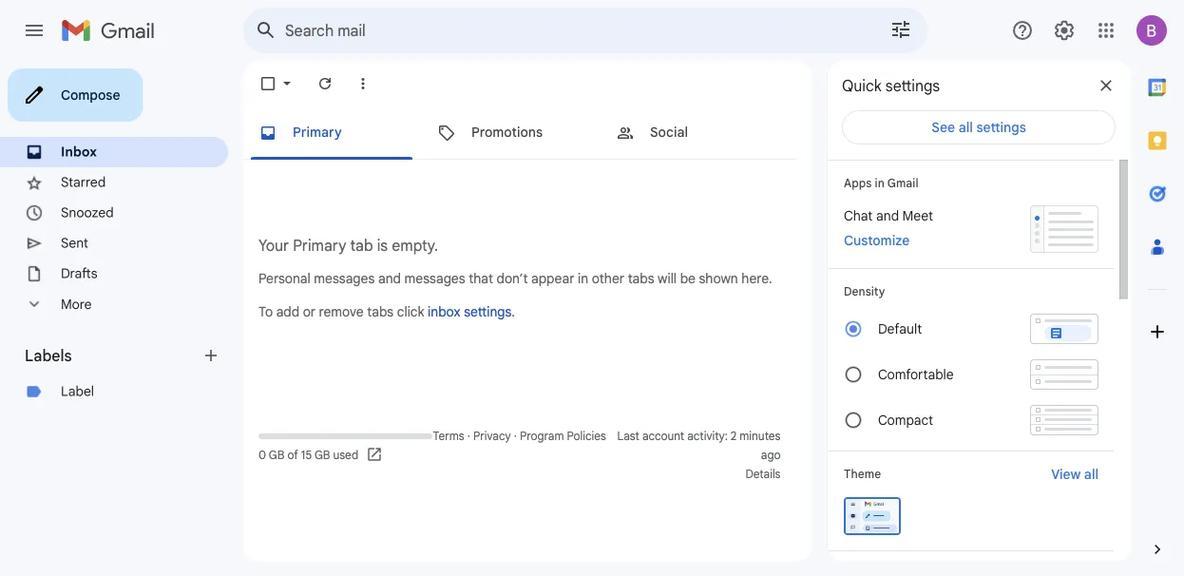 Task type: vqa. For each thing, say whether or not it's contained in the screenshot.
T column header to the left
no



Task type: locate. For each thing, give the bounding box(es) containing it.
primary tab
[[243, 106, 420, 160]]

1 horizontal spatial tab list
[[1132, 61, 1185, 508]]

compose
[[61, 87, 120, 103]]

snoozed link
[[61, 204, 114, 221]]

theme
[[844, 467, 882, 482]]

primary down refresh image
[[293, 124, 342, 141]]

quick
[[842, 76, 882, 95]]

2 gb from the left
[[315, 448, 330, 463]]

messages up inbox
[[405, 271, 466, 287]]

·
[[468, 429, 471, 444], [514, 429, 517, 444]]

0 horizontal spatial messages
[[314, 271, 375, 287]]

1 horizontal spatial all
[[1085, 466, 1099, 483]]

view all
[[1052, 466, 1099, 483]]

gb right 15
[[315, 448, 330, 463]]

promotions tab
[[422, 106, 600, 160]]

display density element
[[844, 284, 1099, 299]]

drafts
[[61, 265, 98, 282]]

0 vertical spatial in
[[875, 176, 885, 190]]

and inside chat and meet customize
[[877, 207, 900, 224]]

None search field
[[243, 8, 928, 53]]

1 vertical spatial primary
[[293, 236, 347, 255]]

in inside your primary tab is empty. main content
[[578, 271, 589, 287]]

messages
[[314, 271, 375, 287], [405, 271, 466, 287]]

primary
[[293, 124, 342, 141], [293, 236, 347, 255]]

inbox
[[61, 144, 97, 160]]

2 vertical spatial settings
[[464, 304, 512, 320]]

settings right "quick"
[[886, 76, 941, 95]]

apps
[[844, 176, 872, 190]]

1 horizontal spatial messages
[[405, 271, 466, 287]]

support image
[[1012, 19, 1035, 42]]

Search mail text field
[[285, 21, 837, 40]]

to add or remove tabs click inbox settings .
[[259, 304, 515, 320]]

0 vertical spatial all
[[959, 119, 974, 136]]

other
[[592, 271, 625, 287]]

all right see
[[959, 119, 974, 136]]

empty.
[[392, 236, 438, 255]]

0 horizontal spatial all
[[959, 119, 974, 136]]

more
[[61, 296, 92, 313]]

footer
[[243, 427, 797, 484]]

used
[[333, 448, 359, 463]]

· right "privacy"
[[514, 429, 517, 444]]

1 horizontal spatial gb
[[315, 448, 330, 463]]

and
[[877, 207, 900, 224], [378, 271, 401, 287]]

primary left tab
[[293, 236, 347, 255]]

2 horizontal spatial settings
[[977, 119, 1027, 136]]

1 horizontal spatial ·
[[514, 429, 517, 444]]

customize
[[844, 232, 910, 249]]

0 horizontal spatial and
[[378, 271, 401, 287]]

messages down 'your primary tab is empty.'
[[314, 271, 375, 287]]

0 horizontal spatial tabs
[[367, 304, 394, 320]]

1 primary from the top
[[293, 124, 342, 141]]

comfortable
[[879, 366, 954, 383]]

gb right 0
[[269, 448, 285, 463]]

0 horizontal spatial gb
[[269, 448, 285, 463]]

your primary tab is empty. main content
[[243, 106, 797, 412]]

None checkbox
[[259, 74, 278, 93]]

1 vertical spatial in
[[578, 271, 589, 287]]

advanced search options image
[[882, 10, 920, 48]]

search mail image
[[249, 13, 283, 48]]

gmail
[[888, 176, 919, 190]]

footer containing terms
[[243, 427, 797, 484]]

view
[[1052, 466, 1081, 483]]

terms · privacy · program policies
[[433, 429, 606, 444]]

labels
[[25, 346, 72, 365]]

last account activity: 2 minutes ago details
[[618, 429, 781, 482]]

settings inside your primary tab is empty. main content
[[464, 304, 512, 320]]

2 · from the left
[[514, 429, 517, 444]]

· right terms link
[[468, 429, 471, 444]]

chat
[[844, 207, 873, 224]]

all right the view
[[1085, 466, 1099, 483]]

1 horizontal spatial settings
[[886, 76, 941, 95]]

tabs left click
[[367, 304, 394, 320]]

program policies link
[[520, 429, 606, 444]]

program
[[520, 429, 564, 444]]

0 horizontal spatial settings
[[464, 304, 512, 320]]

0 vertical spatial tabs
[[628, 271, 655, 287]]

in left other
[[578, 271, 589, 287]]

labels navigation
[[0, 61, 243, 576]]

will
[[658, 271, 677, 287]]

see all settings
[[932, 119, 1027, 136]]

settings image
[[1054, 19, 1076, 42]]

theme element
[[844, 465, 882, 484]]

account
[[643, 429, 685, 444]]

gb
[[269, 448, 285, 463], [315, 448, 330, 463]]

quick settings
[[842, 76, 941, 95]]

0 horizontal spatial tab list
[[243, 106, 797, 160]]

settings inside button
[[977, 119, 1027, 136]]

1 vertical spatial all
[[1085, 466, 1099, 483]]

0 horizontal spatial in
[[578, 271, 589, 287]]

in right apps
[[875, 176, 885, 190]]

tabs
[[628, 271, 655, 287], [367, 304, 394, 320]]

all for view
[[1085, 466, 1099, 483]]

1 horizontal spatial and
[[877, 207, 900, 224]]

compose button
[[8, 68, 143, 122]]

see all settings button
[[842, 110, 1116, 145]]

quick settings element
[[842, 76, 941, 110]]

or
[[303, 304, 316, 320]]

all inside view all button
[[1085, 466, 1099, 483]]

0 vertical spatial primary
[[293, 124, 342, 141]]

view all button
[[1041, 463, 1111, 486]]

privacy link
[[473, 429, 511, 444]]

your
[[259, 236, 289, 255]]

1 vertical spatial settings
[[977, 119, 1027, 136]]

density
[[844, 284, 886, 299]]

more image
[[354, 74, 373, 93]]

follow link to manage storage image
[[366, 446, 385, 465]]

add
[[276, 304, 300, 320]]

and up to add or remove tabs click inbox settings .
[[378, 271, 401, 287]]

social tab
[[601, 106, 780, 160]]

settings down that
[[464, 304, 512, 320]]

to
[[259, 304, 273, 320]]

tabs left will
[[628, 271, 655, 287]]

and up the customize
[[877, 207, 900, 224]]

0 horizontal spatial ·
[[468, 429, 471, 444]]

1 messages from the left
[[314, 271, 375, 287]]

settings right see
[[977, 119, 1027, 136]]

tab list
[[1132, 61, 1185, 508], [243, 106, 797, 160]]

0 vertical spatial settings
[[886, 76, 941, 95]]

terms link
[[433, 429, 465, 444]]

1 vertical spatial and
[[378, 271, 401, 287]]

all
[[959, 119, 974, 136], [1085, 466, 1099, 483]]

activity:
[[688, 429, 728, 444]]

all inside see all settings button
[[959, 119, 974, 136]]

2 messages from the left
[[405, 271, 466, 287]]

0 vertical spatial and
[[877, 207, 900, 224]]

click
[[397, 304, 424, 320]]

settings
[[886, 76, 941, 95], [977, 119, 1027, 136], [464, 304, 512, 320]]

customize button
[[833, 229, 922, 252]]

is
[[377, 236, 388, 255]]

in
[[875, 176, 885, 190], [578, 271, 589, 287]]

remove
[[319, 304, 364, 320]]



Task type: describe. For each thing, give the bounding box(es) containing it.
settings inside 'element'
[[886, 76, 941, 95]]

snoozed
[[61, 204, 114, 221]]

.
[[512, 304, 515, 320]]

1 vertical spatial tabs
[[367, 304, 394, 320]]

terms
[[433, 429, 465, 444]]

social
[[650, 124, 688, 141]]

see
[[932, 119, 956, 136]]

be
[[680, 271, 696, 287]]

appear
[[532, 271, 575, 287]]

inbox
[[428, 304, 461, 320]]

0
[[259, 448, 266, 463]]

labels heading
[[25, 346, 202, 365]]

last
[[618, 429, 640, 444]]

inbox link
[[61, 144, 97, 160]]

starred link
[[61, 174, 106, 191]]

drafts link
[[61, 265, 98, 282]]

details
[[746, 467, 781, 482]]

starred
[[61, 174, 106, 191]]

all for see
[[959, 119, 974, 136]]

more button
[[0, 289, 228, 319]]

apps in gmail
[[844, 176, 919, 190]]

main menu image
[[23, 19, 46, 42]]

2 primary from the top
[[293, 236, 347, 255]]

sent
[[61, 235, 88, 252]]

15
[[301, 448, 312, 463]]

chat and meet customize
[[844, 207, 934, 249]]

here.
[[742, 271, 773, 287]]

details link
[[746, 467, 781, 482]]

1 gb from the left
[[269, 448, 285, 463]]

shown
[[699, 271, 739, 287]]

tab
[[350, 236, 373, 255]]

primary inside tab
[[293, 124, 342, 141]]

compact
[[879, 412, 934, 429]]

refresh image
[[316, 74, 335, 93]]

and inside your primary tab is empty. main content
[[378, 271, 401, 287]]

0 gb of 15 gb used
[[259, 448, 359, 463]]

gmail image
[[61, 11, 165, 49]]

tab list containing primary
[[243, 106, 797, 160]]

default
[[879, 321, 923, 337]]

personal messages and messages that don't appear in other tabs will be shown here.
[[259, 271, 773, 287]]

your primary tab is empty.
[[259, 236, 438, 255]]

policies
[[567, 429, 606, 444]]

don't
[[497, 271, 528, 287]]

personal
[[259, 271, 311, 287]]

promotions
[[472, 124, 543, 141]]

1 · from the left
[[468, 429, 471, 444]]

minutes
[[740, 429, 781, 444]]

that
[[469, 271, 493, 287]]

1 horizontal spatial tabs
[[628, 271, 655, 287]]

meet
[[903, 207, 934, 224]]

of
[[288, 448, 298, 463]]

ago
[[761, 448, 781, 463]]

label link
[[61, 383, 94, 400]]

2
[[731, 429, 737, 444]]

label
[[61, 383, 94, 400]]

1 horizontal spatial in
[[875, 176, 885, 190]]

sent link
[[61, 235, 88, 252]]

privacy
[[473, 429, 511, 444]]



